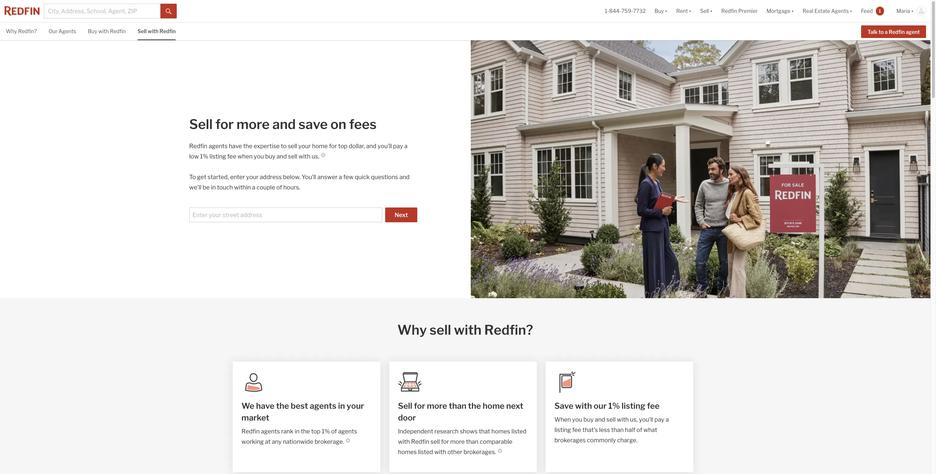 Task type: describe. For each thing, give the bounding box(es) containing it.
sell ▾
[[700, 8, 713, 14]]

listing inside when you buy and sell with us, you'll pay a listing fee that's less than half of what brokerages commonly charge.
[[555, 427, 571, 434]]

commonly
[[587, 437, 616, 444]]

have inside we have the best agents in your market
[[256, 402, 274, 411]]

illustration of a bag of money image
[[398, 371, 422, 395]]

next
[[506, 402, 523, 411]]

redfin agents have the expertise to sell your home for top dollar, and you'll pay a low 1% listing fee when you buy and sell with us.
[[189, 143, 408, 160]]

when
[[555, 417, 571, 424]]

in inside redfin agents rank in the top 1% of agents working at any nationwide brokerage.
[[295, 428, 300, 435]]

agents inside redfin agents have the expertise to sell your home for top dollar, and you'll pay a low 1% listing fee when you buy and sell with us.
[[209, 143, 228, 150]]

1-
[[605, 8, 609, 14]]

buy inside redfin agents have the expertise to sell your home for top dollar, and you'll pay a low 1% listing fee when you buy and sell with us.
[[265, 153, 275, 160]]

any
[[272, 439, 282, 446]]

hours.
[[283, 184, 300, 191]]

real
[[803, 8, 814, 14]]

mortgage ▾
[[767, 8, 794, 14]]

fee inside redfin agents have the expertise to sell your home for top dollar, and you'll pay a low 1% listing fee when you buy and sell with us.
[[227, 153, 236, 160]]

that's
[[583, 427, 598, 434]]

sell ▾ button
[[700, 0, 713, 22]]

have inside redfin agents have the expertise to sell your home for top dollar, and you'll pay a low 1% listing fee when you buy and sell with us.
[[229, 143, 242, 150]]

research
[[435, 428, 459, 435]]

for inside redfin agents have the expertise to sell your home for top dollar, and you'll pay a low 1% listing fee when you buy and sell with us.
[[329, 143, 337, 150]]

to get started, enter your address below. you'll answer a few quick questions and we'll be in touch within a couple of hours.
[[189, 174, 410, 191]]

mortgage
[[767, 8, 791, 14]]

low
[[189, 153, 199, 160]]

redfin premier button
[[717, 0, 762, 22]]

sell for more than the home next door
[[398, 402, 523, 423]]

the inside redfin agents have the expertise to sell your home for top dollar, and you'll pay a low 1% listing fee when you buy and sell with us.
[[243, 143, 252, 150]]

we have the best agents in your market link
[[242, 400, 371, 424]]

redfin agents rank in the top 1% of agents working at any nationwide brokerage.
[[242, 428, 357, 446]]

sell for more than the home next door link
[[398, 400, 528, 424]]

buy inside when you buy and sell with us, you'll pay a listing fee that's less than half of what brokerages commonly charge.
[[584, 417, 594, 424]]

fee inside when you buy and sell with us, you'll pay a listing fee that's less than half of what brokerages commonly charge.
[[572, 427, 581, 434]]

disclaimer image
[[498, 449, 502, 454]]

0 horizontal spatial listed
[[418, 449, 433, 456]]

844-
[[609, 8, 621, 14]]

home inside sell for more than the home next door
[[483, 402, 505, 411]]

the inside sell for more than the home next door
[[468, 402, 481, 411]]

more inside independent research shows that homes listed with redfin sell for more than comparable homes listed with other brokerages.
[[450, 439, 465, 446]]

the inside we have the best agents in your market
[[276, 402, 289, 411]]

you'll inside when you buy and sell with us, you'll pay a listing fee that's less than half of what brokerages commonly charge.
[[639, 417, 653, 424]]

on
[[331, 116, 346, 132]]

why for why sell with redfin?
[[397, 322, 427, 338]]

estate
[[815, 8, 830, 14]]

a inside redfin agents have the expertise to sell your home for top dollar, and you'll pay a low 1% listing fee when you buy and sell with us.
[[404, 143, 408, 150]]

your inside to get started, enter your address below. you'll answer a few quick questions and we'll be in touch within a couple of hours.
[[246, 174, 259, 181]]

to
[[189, 174, 196, 181]]

next
[[395, 212, 408, 219]]

feed
[[861, 8, 873, 14]]

rank
[[281, 428, 293, 435]]

redfin left agent
[[889, 29, 905, 35]]

fees
[[349, 116, 377, 132]]

our
[[49, 28, 58, 34]]

you'll inside redfin agents have the expertise to sell your home for top dollar, and you'll pay a low 1% listing fee when you buy and sell with us.
[[378, 143, 392, 150]]

mortgage ▾ button
[[767, 0, 794, 22]]

talk to a redfin agent button
[[861, 25, 926, 38]]

2 horizontal spatial fee
[[647, 402, 660, 411]]

to inside redfin agents have the expertise to sell your home for top dollar, and you'll pay a low 1% listing fee when you buy and sell with us.
[[281, 143, 287, 150]]

redfin inside redfin agents have the expertise to sell your home for top dollar, and you'll pay a low 1% listing fee when you buy and sell with us.
[[189, 143, 207, 150]]

nationwide
[[283, 439, 313, 446]]

maria
[[897, 8, 910, 14]]

listing inside redfin agents have the expertise to sell your home for top dollar, and you'll pay a low 1% listing fee when you buy and sell with us.
[[210, 153, 226, 160]]

sell for sell for more and save on fees
[[189, 116, 213, 132]]

when you buy and sell with us, you'll pay a listing fee that's less than half of what brokerages commonly charge.
[[555, 417, 669, 444]]

1% inside redfin agents have the expertise to sell your home for top dollar, and you'll pay a low 1% listing fee when you buy and sell with us.
[[200, 153, 208, 160]]

top inside redfin agents rank in the top 1% of agents working at any nationwide brokerage.
[[311, 428, 321, 435]]

talk
[[868, 29, 878, 35]]

illustration of the best agents image
[[242, 371, 265, 395]]

buy with redfin
[[88, 28, 126, 34]]

talk to a redfin agent
[[868, 29, 920, 35]]

submit search image
[[166, 8, 172, 14]]

of inside to get started, enter your address below. you'll answer a few quick questions and we'll be in touch within a couple of hours.
[[276, 184, 282, 191]]

we
[[242, 402, 254, 411]]

pay inside redfin agents have the expertise to sell your home for top dollar, and you'll pay a low 1% listing fee when you buy and sell with us.
[[393, 143, 403, 150]]

be
[[203, 184, 210, 191]]

and down the expertise
[[277, 153, 287, 160]]

couple
[[257, 184, 275, 191]]

you'll
[[302, 174, 316, 181]]

0 vertical spatial redfin?
[[18, 28, 37, 34]]

sell ▾ button
[[696, 0, 717, 22]]

0 horizontal spatial homes
[[398, 449, 417, 456]]

brokerage.
[[315, 439, 344, 446]]

buy ▾ button
[[650, 0, 672, 22]]

0 horizontal spatial agents
[[59, 28, 76, 34]]

independent research shows that homes listed with redfin sell for more than comparable homes listed with other brokerages.
[[398, 428, 527, 456]]

1-844-759-7732
[[605, 8, 646, 14]]

working
[[242, 439, 264, 446]]

1
[[879, 8, 881, 14]]

you inside when you buy and sell with us, you'll pay a listing fee that's less than half of what brokerages commonly charge.
[[572, 417, 582, 424]]

redfin inside independent research shows that homes listed with redfin sell for more than comparable homes listed with other brokerages.
[[411, 439, 429, 446]]

why sell with redfin?
[[397, 322, 533, 338]]

we'll
[[189, 184, 201, 191]]

illustration of a yard sign image
[[555, 371, 578, 395]]

half
[[625, 427, 635, 434]]

5 ▾ from the left
[[850, 8, 852, 14]]

address
[[260, 174, 282, 181]]

1 horizontal spatial homes
[[491, 428, 510, 435]]

buy ▾
[[655, 8, 668, 14]]

our agents link
[[49, 23, 76, 39]]

other
[[448, 449, 462, 456]]

buy ▾ button
[[655, 0, 668, 22]]

▾ for maria ▾
[[911, 8, 914, 14]]

Enter your street address search field
[[189, 208, 382, 223]]

brokerages.
[[464, 449, 496, 456]]

agents up brokerage. on the left bottom of the page
[[338, 428, 357, 435]]

7732
[[633, 8, 646, 14]]

get
[[197, 174, 206, 181]]

enter
[[230, 174, 245, 181]]

your inside redfin agents have the expertise to sell your home for top dollar, and you'll pay a low 1% listing fee when you buy and sell with us.
[[298, 143, 311, 150]]

a inside when you buy and sell with us, you'll pay a listing fee that's less than half of what brokerages commonly charge.
[[666, 417, 669, 424]]

1 vertical spatial listing
[[622, 402, 646, 411]]

sell for sell with redfin
[[138, 28, 147, 34]]

next button
[[385, 208, 417, 223]]

than inside when you buy and sell with us, you'll pay a listing fee that's less than half of what brokerages commonly charge.
[[611, 427, 624, 434]]



Task type: locate. For each thing, give the bounding box(es) containing it.
shows
[[460, 428, 478, 435]]

redfin down independent
[[411, 439, 429, 446]]

0 vertical spatial homes
[[491, 428, 510, 435]]

in inside we have the best agents in your market
[[338, 402, 345, 411]]

buy with redfin link
[[88, 23, 126, 39]]

save with our 1% listing fee link
[[555, 400, 684, 412]]

1% right our
[[608, 402, 620, 411]]

buy down city, address, school, agent, zip search field
[[88, 28, 97, 34]]

of
[[276, 184, 282, 191], [637, 427, 642, 434], [331, 428, 337, 435]]

1% inside redfin agents rank in the top 1% of agents working at any nationwide brokerage.
[[322, 428, 330, 435]]

and up the expertise
[[272, 116, 296, 132]]

with
[[98, 28, 109, 34], [148, 28, 158, 34], [299, 153, 310, 160], [454, 322, 482, 338], [575, 402, 592, 411], [617, 417, 629, 424], [398, 439, 410, 446], [434, 449, 446, 456]]

0 vertical spatial to
[[879, 29, 884, 35]]

when
[[238, 153, 253, 160]]

▾ left feed
[[850, 8, 852, 14]]

1 horizontal spatial 1%
[[322, 428, 330, 435]]

touch
[[217, 184, 233, 191]]

below.
[[283, 174, 301, 181]]

agents inside dropdown button
[[831, 8, 849, 14]]

0 vertical spatial in
[[211, 184, 216, 191]]

listed down independent
[[418, 449, 433, 456]]

your
[[298, 143, 311, 150], [246, 174, 259, 181], [347, 402, 364, 411]]

with inside when you buy and sell with us, you'll pay a listing fee that's less than half of what brokerages commonly charge.
[[617, 417, 629, 424]]

0 vertical spatial agents
[[831, 8, 849, 14]]

1 vertical spatial you'll
[[639, 417, 653, 424]]

1 vertical spatial than
[[611, 427, 624, 434]]

2 vertical spatial than
[[466, 439, 479, 446]]

that
[[479, 428, 490, 435]]

1 vertical spatial buy
[[88, 28, 97, 34]]

1 horizontal spatial have
[[256, 402, 274, 411]]

City, Address, School, Agent, ZIP search field
[[44, 4, 161, 18]]

mortgage ▾ button
[[762, 0, 798, 22]]

an agent with customers in front of a redfin listing sign image
[[471, 40, 931, 299]]

2 vertical spatial listing
[[555, 427, 571, 434]]

than up the research
[[449, 402, 466, 411]]

the
[[243, 143, 252, 150], [276, 402, 289, 411], [468, 402, 481, 411], [301, 428, 310, 435]]

top inside redfin agents have the expertise to sell your home for top dollar, and you'll pay a low 1% listing fee when you buy and sell with us.
[[338, 143, 348, 150]]

few
[[343, 174, 354, 181]]

1 vertical spatial in
[[338, 402, 345, 411]]

quick
[[355, 174, 370, 181]]

home up us.
[[312, 143, 328, 150]]

sell inside dropdown button
[[700, 8, 709, 14]]

to inside button
[[879, 29, 884, 35]]

buy
[[655, 8, 664, 14], [88, 28, 97, 34]]

rent ▾ button
[[676, 0, 692, 22]]

0 vertical spatial 1%
[[200, 153, 208, 160]]

1 horizontal spatial your
[[298, 143, 311, 150]]

home inside redfin agents have the expertise to sell your home for top dollar, and you'll pay a low 1% listing fee when you buy and sell with us.
[[312, 143, 328, 150]]

you'll right dollar,
[[378, 143, 392, 150]]

0 vertical spatial fee
[[227, 153, 236, 160]]

answer
[[317, 174, 338, 181]]

of up brokerage. on the left bottom of the page
[[331, 428, 337, 435]]

disclaimer image for home
[[321, 153, 325, 158]]

best
[[291, 402, 308, 411]]

0 vertical spatial pay
[[393, 143, 403, 150]]

0 horizontal spatial top
[[311, 428, 321, 435]]

1 vertical spatial why
[[397, 322, 427, 338]]

0 horizontal spatial disclaimer image
[[321, 153, 325, 158]]

home left next
[[483, 402, 505, 411]]

agents
[[831, 8, 849, 14], [59, 28, 76, 34]]

for
[[215, 116, 234, 132], [329, 143, 337, 150], [414, 402, 425, 411], [441, 439, 449, 446]]

2 horizontal spatial more
[[450, 439, 465, 446]]

a inside button
[[885, 29, 888, 35]]

0 horizontal spatial pay
[[393, 143, 403, 150]]

1 horizontal spatial buy
[[584, 417, 594, 424]]

pay up "what"
[[655, 417, 665, 424]]

sell inside independent research shows that homes listed with redfin sell for more than comparable homes listed with other brokerages.
[[431, 439, 440, 446]]

save
[[555, 402, 574, 411]]

6 ▾ from the left
[[911, 8, 914, 14]]

0 horizontal spatial you'll
[[378, 143, 392, 150]]

started,
[[208, 174, 229, 181]]

sell with redfin
[[138, 28, 176, 34]]

0 vertical spatial home
[[312, 143, 328, 150]]

real estate agents ▾ button
[[798, 0, 857, 22]]

top up brokerage. on the left bottom of the page
[[311, 428, 321, 435]]

disclaimer image right brokerage. on the left bottom of the page
[[346, 439, 350, 443]]

a
[[885, 29, 888, 35], [404, 143, 408, 150], [339, 174, 342, 181], [252, 184, 255, 191], [666, 417, 669, 424]]

1 vertical spatial listed
[[418, 449, 433, 456]]

our agents
[[49, 28, 76, 34]]

fee up the brokerages
[[572, 427, 581, 434]]

2 horizontal spatial your
[[347, 402, 364, 411]]

1 horizontal spatial to
[[879, 29, 884, 35]]

0 vertical spatial buy
[[655, 8, 664, 14]]

0 vertical spatial listing
[[210, 153, 226, 160]]

have up the market
[[256, 402, 274, 411]]

redfin left premier
[[722, 8, 737, 14]]

0 horizontal spatial buy
[[88, 28, 97, 34]]

0 vertical spatial you
[[254, 153, 264, 160]]

of inside when you buy and sell with us, you'll pay a listing fee that's less than half of what brokerages commonly charge.
[[637, 427, 642, 434]]

2 vertical spatial more
[[450, 439, 465, 446]]

0 vertical spatial disclaimer image
[[321, 153, 325, 158]]

the inside redfin agents rank in the top 1% of agents working at any nationwide brokerage.
[[301, 428, 310, 435]]

0 horizontal spatial to
[[281, 143, 287, 150]]

than left half
[[611, 427, 624, 434]]

pay
[[393, 143, 403, 150], [655, 417, 665, 424]]

listed
[[512, 428, 527, 435], [418, 449, 433, 456]]

▾ for buy ▾
[[665, 8, 668, 14]]

0 horizontal spatial why
[[6, 28, 17, 34]]

redfin?
[[18, 28, 37, 34], [484, 322, 533, 338]]

▾ right rent ▾
[[710, 8, 713, 14]]

redfin up working on the bottom left of the page
[[242, 428, 260, 435]]

▾ for sell ▾
[[710, 8, 713, 14]]

independent
[[398, 428, 433, 435]]

redfin down city, address, school, agent, zip search field
[[110, 28, 126, 34]]

you
[[254, 153, 264, 160], [572, 417, 582, 424]]

why redfin? link
[[6, 23, 37, 39]]

1 horizontal spatial top
[[338, 143, 348, 150]]

disclaimer image right us.
[[321, 153, 325, 158]]

listing down when
[[555, 427, 571, 434]]

1 vertical spatial disclaimer image
[[346, 439, 350, 443]]

and inside to get started, enter your address below. you'll answer a few quick questions and we'll be in touch within a couple of hours.
[[399, 174, 410, 181]]

and inside when you buy and sell with us, you'll pay a listing fee that's less than half of what brokerages commonly charge.
[[595, 417, 605, 424]]

and up 'less'
[[595, 417, 605, 424]]

top left dollar,
[[338, 143, 348, 150]]

buy for buy with redfin
[[88, 28, 97, 34]]

▾ right maria
[[911, 8, 914, 14]]

listed up comparable
[[512, 428, 527, 435]]

759-
[[621, 8, 633, 14]]

disclaimer image for agents
[[346, 439, 350, 443]]

and right "questions" at the left of page
[[399, 174, 410, 181]]

have
[[229, 143, 242, 150], [256, 402, 274, 411]]

agents inside we have the best agents in your market
[[310, 402, 336, 411]]

2 vertical spatial your
[[347, 402, 364, 411]]

3 ▾ from the left
[[710, 8, 713, 14]]

our
[[594, 402, 607, 411]]

1 horizontal spatial listing
[[555, 427, 571, 434]]

1 vertical spatial buy
[[584, 417, 594, 424]]

in inside to get started, enter your address below. you'll answer a few quick questions and we'll be in touch within a couple of hours.
[[211, 184, 216, 191]]

0 horizontal spatial in
[[211, 184, 216, 191]]

1 vertical spatial homes
[[398, 449, 417, 456]]

0 horizontal spatial redfin?
[[18, 28, 37, 34]]

pay inside when you buy and sell with us, you'll pay a listing fee that's less than half of what brokerages commonly charge.
[[655, 417, 665, 424]]

the up the shows
[[468, 402, 481, 411]]

we have the best agents in your market
[[242, 402, 364, 423]]

door
[[398, 413, 416, 423]]

homes
[[491, 428, 510, 435], [398, 449, 417, 456]]

to right talk
[[879, 29, 884, 35]]

0 vertical spatial buy
[[265, 153, 275, 160]]

homes down independent
[[398, 449, 417, 456]]

sell
[[288, 143, 297, 150], [288, 153, 297, 160], [430, 322, 451, 338], [607, 417, 616, 424], [431, 439, 440, 446]]

have up when
[[229, 143, 242, 150]]

brokerages
[[555, 437, 586, 444]]

rent ▾ button
[[672, 0, 696, 22]]

1 horizontal spatial more
[[427, 402, 447, 411]]

2 vertical spatial fee
[[572, 427, 581, 434]]

0 horizontal spatial 1%
[[200, 153, 208, 160]]

more inside sell for more than the home next door
[[427, 402, 447, 411]]

▾ right mortgage
[[792, 8, 794, 14]]

us,
[[630, 417, 638, 424]]

of right half
[[637, 427, 642, 434]]

your inside we have the best agents in your market
[[347, 402, 364, 411]]

home
[[312, 143, 328, 150], [483, 402, 505, 411]]

1 horizontal spatial you'll
[[639, 417, 653, 424]]

1 horizontal spatial why
[[397, 322, 427, 338]]

and
[[272, 116, 296, 132], [366, 143, 376, 150], [277, 153, 287, 160], [399, 174, 410, 181], [595, 417, 605, 424]]

1 horizontal spatial pay
[[655, 417, 665, 424]]

1 horizontal spatial listed
[[512, 428, 527, 435]]

pay up "questions" at the left of page
[[393, 143, 403, 150]]

2 horizontal spatial of
[[637, 427, 642, 434]]

2 horizontal spatial listing
[[622, 402, 646, 411]]

save
[[299, 116, 328, 132]]

1% up brokerage. on the left bottom of the page
[[322, 428, 330, 435]]

4 ▾ from the left
[[792, 8, 794, 14]]

what
[[644, 427, 657, 434]]

disclaimer image
[[321, 153, 325, 158], [346, 439, 350, 443]]

0 horizontal spatial more
[[237, 116, 270, 132]]

at
[[265, 439, 271, 446]]

charge.
[[617, 437, 638, 444]]

1 horizontal spatial you
[[572, 417, 582, 424]]

than inside independent research shows that homes listed with redfin sell for more than comparable homes listed with other brokerages.
[[466, 439, 479, 446]]

1 horizontal spatial of
[[331, 428, 337, 435]]

for inside sell for more than the home next door
[[414, 402, 425, 411]]

more up the expertise
[[237, 116, 270, 132]]

buy up that's
[[584, 417, 594, 424]]

1 horizontal spatial disclaimer image
[[346, 439, 350, 443]]

2 horizontal spatial 1%
[[608, 402, 620, 411]]

1 vertical spatial to
[[281, 143, 287, 150]]

than down the shows
[[466, 439, 479, 446]]

0 vertical spatial why
[[6, 28, 17, 34]]

premier
[[739, 8, 758, 14]]

agents right best
[[310, 402, 336, 411]]

▾ for rent ▾
[[689, 8, 692, 14]]

why for why redfin?
[[6, 28, 17, 34]]

1 vertical spatial more
[[427, 402, 447, 411]]

0 vertical spatial have
[[229, 143, 242, 150]]

of inside redfin agents rank in the top 1% of agents working at any nationwide brokerage.
[[331, 428, 337, 435]]

save with our 1% listing fee
[[555, 402, 660, 411]]

1% right low
[[200, 153, 208, 160]]

buy right 7732
[[655, 8, 664, 14]]

the left best
[[276, 402, 289, 411]]

rent ▾
[[676, 8, 692, 14]]

1 horizontal spatial agents
[[831, 8, 849, 14]]

redfin premier
[[722, 8, 758, 14]]

sell right buy with redfin
[[138, 28, 147, 34]]

0 horizontal spatial your
[[246, 174, 259, 181]]

agents up started,
[[209, 143, 228, 150]]

rent
[[676, 8, 688, 14]]

sell inside when you buy and sell with us, you'll pay a listing fee that's less than half of what brokerages commonly charge.
[[607, 417, 616, 424]]

for inside independent research shows that homes listed with redfin sell for more than comparable homes listed with other brokerages.
[[441, 439, 449, 446]]

sell up low
[[189, 116, 213, 132]]

0 horizontal spatial have
[[229, 143, 242, 150]]

top
[[338, 143, 348, 150], [311, 428, 321, 435]]

1 vertical spatial agents
[[59, 28, 76, 34]]

sell with redfin link
[[138, 23, 176, 39]]

within
[[234, 184, 251, 191]]

more for than
[[427, 402, 447, 411]]

2 ▾ from the left
[[689, 8, 692, 14]]

1 vertical spatial you
[[572, 417, 582, 424]]

1 vertical spatial have
[[256, 402, 274, 411]]

2 horizontal spatial in
[[338, 402, 345, 411]]

the up nationwide
[[301, 428, 310, 435]]

1 vertical spatial your
[[246, 174, 259, 181]]

▾ left rent
[[665, 8, 668, 14]]

sell for sell ▾
[[700, 8, 709, 14]]

listing up us,
[[622, 402, 646, 411]]

0 horizontal spatial listing
[[210, 153, 226, 160]]

1 vertical spatial 1%
[[608, 402, 620, 411]]

redfin down 'submit search' image
[[160, 28, 176, 34]]

0 horizontal spatial you
[[254, 153, 264, 160]]

you'll up "what"
[[639, 417, 653, 424]]

0 vertical spatial listed
[[512, 428, 527, 435]]

1 vertical spatial pay
[[655, 417, 665, 424]]

0 vertical spatial more
[[237, 116, 270, 132]]

buy inside dropdown button
[[655, 8, 664, 14]]

real estate agents ▾
[[803, 8, 852, 14]]

1 vertical spatial fee
[[647, 402, 660, 411]]

redfin
[[722, 8, 737, 14], [110, 28, 126, 34], [160, 28, 176, 34], [889, 29, 905, 35], [189, 143, 207, 150], [242, 428, 260, 435], [411, 439, 429, 446]]

why redfin?
[[6, 28, 37, 34]]

more up other
[[450, 439, 465, 446]]

to right the expertise
[[281, 143, 287, 150]]

than
[[449, 402, 466, 411], [611, 427, 624, 434], [466, 439, 479, 446]]

agents up the at
[[261, 428, 280, 435]]

more up the research
[[427, 402, 447, 411]]

us.
[[312, 153, 319, 160]]

buy for buy ▾
[[655, 8, 664, 14]]

of left the hours.
[[276, 184, 282, 191]]

2 vertical spatial 1%
[[322, 428, 330, 435]]

redfin inside redfin agents rank in the top 1% of agents working at any nationwide brokerage.
[[242, 428, 260, 435]]

listing up started,
[[210, 153, 226, 160]]

market
[[242, 413, 269, 423]]

you inside redfin agents have the expertise to sell your home for top dollar, and you'll pay a low 1% listing fee when you buy and sell with us.
[[254, 153, 264, 160]]

fee up "what"
[[647, 402, 660, 411]]

redfin up low
[[189, 143, 207, 150]]

fee left when
[[227, 153, 236, 160]]

1 vertical spatial top
[[311, 428, 321, 435]]

sell for more and save on fees
[[189, 116, 377, 132]]

1-844-759-7732 link
[[605, 8, 646, 14]]

1%
[[200, 153, 208, 160], [608, 402, 620, 411], [322, 428, 330, 435]]

1 horizontal spatial home
[[483, 402, 505, 411]]

agents right our
[[59, 28, 76, 34]]

sell for sell for more than the home next door
[[398, 402, 412, 411]]

1 horizontal spatial fee
[[572, 427, 581, 434]]

0 vertical spatial top
[[338, 143, 348, 150]]

agents right estate
[[831, 8, 849, 14]]

you'll
[[378, 143, 392, 150], [639, 417, 653, 424]]

sell right rent ▾
[[700, 8, 709, 14]]

1 ▾ from the left
[[665, 8, 668, 14]]

and right dollar,
[[366, 143, 376, 150]]

0 horizontal spatial buy
[[265, 153, 275, 160]]

buy down the expertise
[[265, 153, 275, 160]]

0 vertical spatial you'll
[[378, 143, 392, 150]]

1 horizontal spatial redfin?
[[484, 322, 533, 338]]

1 horizontal spatial in
[[295, 428, 300, 435]]

maria ▾
[[897, 8, 914, 14]]

1 vertical spatial home
[[483, 402, 505, 411]]

sell up door
[[398, 402, 412, 411]]

you right when
[[572, 417, 582, 424]]

you down the expertise
[[254, 153, 264, 160]]

0 vertical spatial your
[[298, 143, 311, 150]]

in
[[211, 184, 216, 191], [338, 402, 345, 411], [295, 428, 300, 435]]

0 horizontal spatial of
[[276, 184, 282, 191]]

sell inside sell for more than the home next door
[[398, 402, 412, 411]]

1 horizontal spatial buy
[[655, 8, 664, 14]]

homes up comparable
[[491, 428, 510, 435]]

more
[[237, 116, 270, 132], [427, 402, 447, 411], [450, 439, 465, 446]]

more for and
[[237, 116, 270, 132]]

than inside sell for more than the home next door
[[449, 402, 466, 411]]

with inside redfin agents have the expertise to sell your home for top dollar, and you'll pay a low 1% listing fee when you buy and sell with us.
[[299, 153, 310, 160]]

the up when
[[243, 143, 252, 150]]

0 horizontal spatial home
[[312, 143, 328, 150]]

0 vertical spatial than
[[449, 402, 466, 411]]

1 vertical spatial redfin?
[[484, 322, 533, 338]]

▾ right rent
[[689, 8, 692, 14]]

0 horizontal spatial fee
[[227, 153, 236, 160]]

▾ for mortgage ▾
[[792, 8, 794, 14]]



Task type: vqa. For each thing, say whether or not it's contained in the screenshot.
1st WALKTHROUGH from right
no



